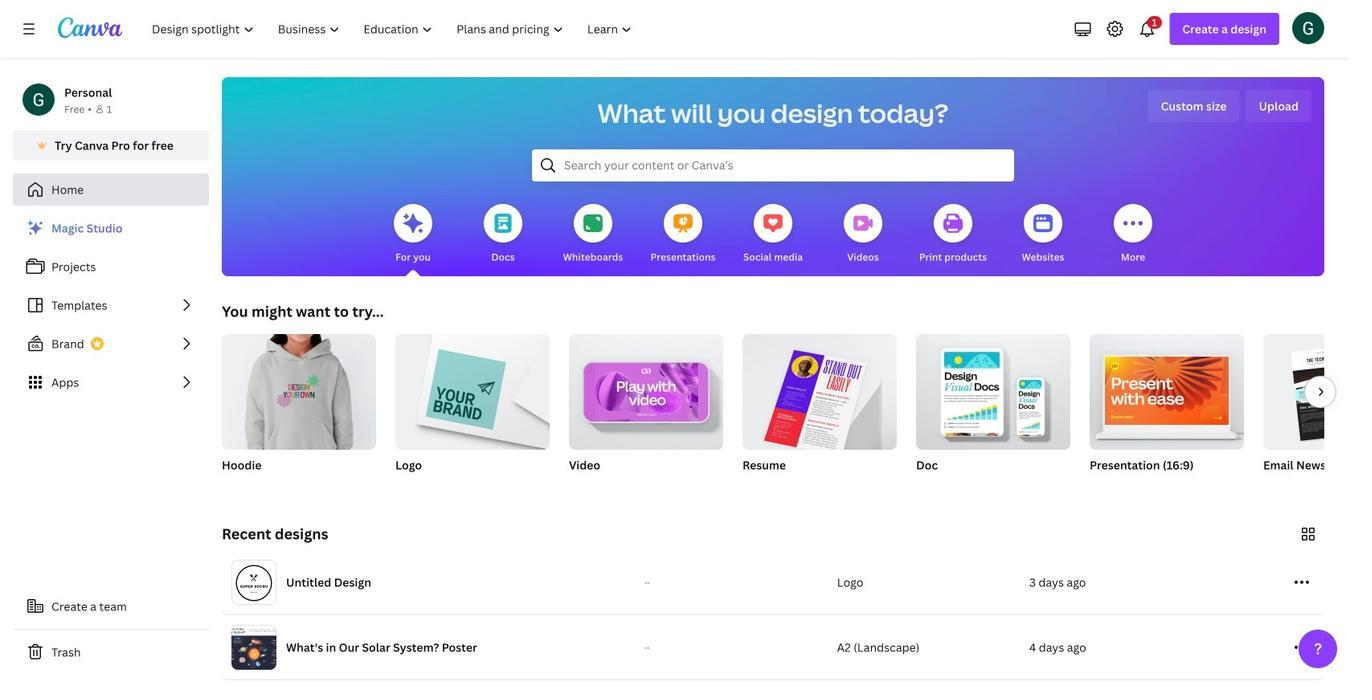 Task type: describe. For each thing, give the bounding box(es) containing it.
greg robinson image
[[1293, 12, 1325, 44]]

top level navigation element
[[141, 13, 646, 45]]



Task type: vqa. For each thing, say whether or not it's contained in the screenshot.
search box
yes



Task type: locate. For each thing, give the bounding box(es) containing it.
list
[[13, 212, 209, 399]]

Search search field
[[564, 150, 982, 181]]

group
[[222, 328, 376, 494], [222, 328, 376, 450], [395, 328, 550, 494], [395, 328, 550, 450], [569, 328, 723, 494], [569, 328, 723, 450], [743, 328, 897, 494], [743, 328, 897, 457], [916, 334, 1071, 494], [916, 334, 1071, 450], [1090, 334, 1244, 494], [1264, 334, 1350, 494]]

None search field
[[532, 150, 1014, 182]]



